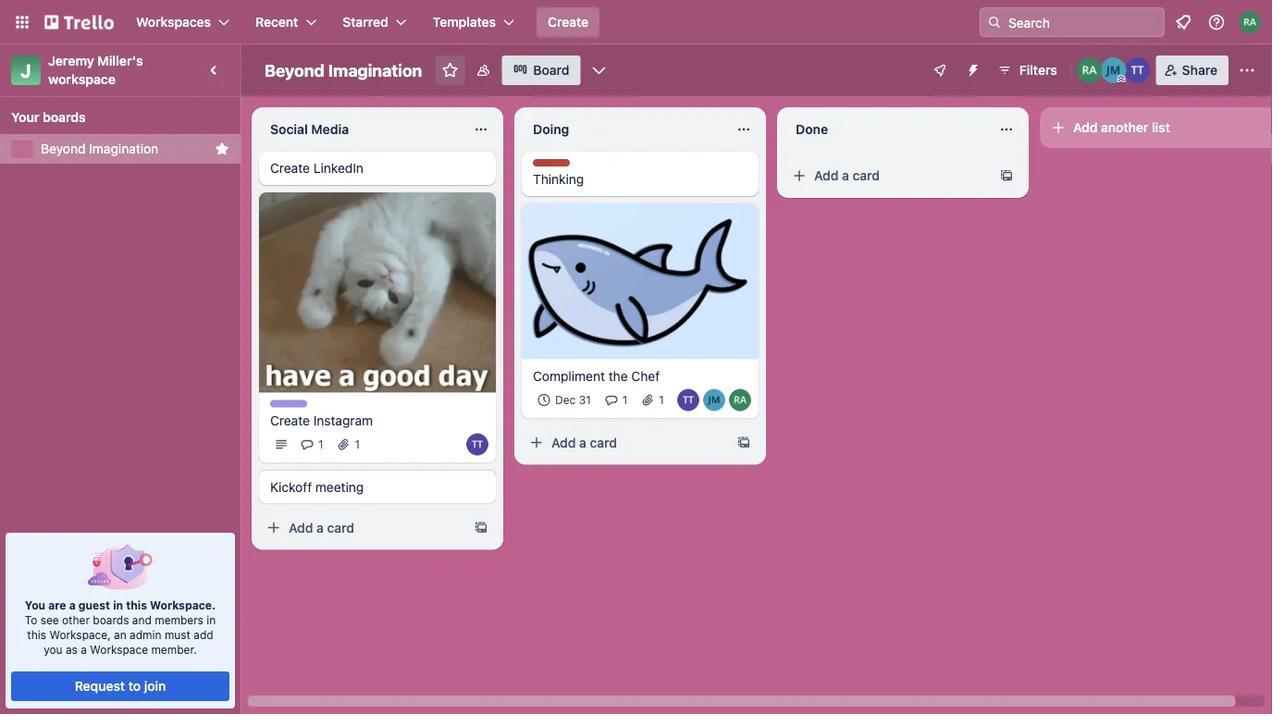 Task type: locate. For each thing, give the bounding box(es) containing it.
join
[[144, 679, 166, 694]]

ruby anderson (rubyanderson7) image right open information menu icon
[[1239, 11, 1261, 33]]

create from template… image
[[737, 436, 752, 450], [474, 521, 489, 535]]

add a card button down done text field
[[785, 161, 992, 191]]

create up 'board'
[[548, 14, 589, 30]]

compliment the chef
[[533, 369, 660, 384]]

power ups image
[[933, 63, 948, 78]]

1
[[623, 394, 628, 407], [659, 394, 664, 407], [318, 438, 324, 451], [355, 438, 360, 451]]

star or unstar board image
[[441, 61, 459, 79]]

0 vertical spatial beyond
[[265, 60, 325, 80]]

1 horizontal spatial beyond
[[265, 60, 325, 80]]

card for done
[[853, 168, 880, 183]]

imagination down starred dropdown button
[[328, 60, 422, 80]]

1 vertical spatial in
[[207, 614, 216, 627]]

1 down instagram
[[355, 438, 360, 451]]

a right as
[[81, 643, 87, 656]]

1 vertical spatial create
[[270, 161, 310, 176]]

add another list button
[[1040, 107, 1273, 148]]

2 vertical spatial create
[[270, 413, 310, 428]]

create for create linkedin
[[270, 161, 310, 176]]

0 horizontal spatial create from template… image
[[474, 521, 489, 535]]

2 vertical spatial add a card
[[289, 520, 355, 535]]

1 vertical spatial beyond
[[41, 141, 86, 156]]

add down the done
[[814, 168, 839, 183]]

templates button
[[422, 7, 526, 37]]

in
[[113, 599, 123, 612], [207, 614, 216, 627]]

in right guest
[[113, 599, 123, 612]]

add a card button for social media
[[259, 513, 466, 543]]

2 horizontal spatial add a card button
[[785, 161, 992, 191]]

add a card
[[814, 168, 880, 183], [552, 435, 617, 450], [289, 520, 355, 535]]

boards right your
[[43, 110, 86, 125]]

2 horizontal spatial add a card
[[814, 168, 880, 183]]

boards inside you are a guest in this workspace. to see other boards and members in this workspace, an admin must add you as a workspace member.
[[93, 614, 129, 627]]

create down the social
[[270, 161, 310, 176]]

1 vertical spatial imagination
[[89, 141, 158, 156]]

2 horizontal spatial card
[[853, 168, 880, 183]]

0 horizontal spatial add a card
[[289, 520, 355, 535]]

dec 31
[[555, 394, 591, 407]]

1 down 'create instagram'
[[318, 438, 324, 451]]

create from template… image
[[1000, 168, 1014, 183]]

this member is an admin of this board. image
[[1118, 75, 1126, 83]]

2 vertical spatial terry turtle (terryturtle) image
[[466, 434, 489, 456]]

ruby anderson (rubyanderson7) image right jeremy miller (jeremymiller198) icon
[[729, 389, 752, 412]]

miller's
[[98, 53, 143, 68]]

customize views image
[[590, 61, 609, 80]]

add left 'another' at right top
[[1074, 120, 1098, 135]]

a down 31
[[579, 435, 587, 450]]

a down kickoff meeting
[[317, 520, 324, 535]]

0 vertical spatial ruby anderson (rubyanderson7) image
[[1239, 11, 1261, 33]]

add a card button
[[785, 161, 992, 191], [522, 428, 729, 458], [259, 513, 466, 543]]

linkedin
[[314, 161, 364, 176]]

0 vertical spatial terry turtle (terryturtle) image
[[1125, 57, 1151, 83]]

add a card button down 31
[[522, 428, 729, 458]]

request
[[75, 679, 125, 694]]

a down done text field
[[842, 168, 850, 183]]

0 horizontal spatial boards
[[43, 110, 86, 125]]

1 horizontal spatial boards
[[93, 614, 129, 627]]

1 vertical spatial create from template… image
[[474, 521, 489, 535]]

add a card for social media
[[289, 520, 355, 535]]

create linkedin
[[270, 161, 364, 176]]

request to join
[[75, 679, 166, 694]]

create for create
[[548, 14, 589, 30]]

add a card button for done
[[785, 161, 992, 191]]

jeremy
[[48, 53, 94, 68]]

thoughts thinking
[[533, 160, 584, 187]]

this
[[126, 599, 147, 612], [27, 628, 46, 641]]

1 horizontal spatial beyond imagination
[[265, 60, 422, 80]]

1 horizontal spatial card
[[590, 435, 617, 450]]

color: purple, title: none image
[[270, 400, 307, 408]]

thinking link
[[533, 170, 748, 189]]

add a card button for doing
[[522, 428, 729, 458]]

other
[[62, 614, 90, 627]]

boards up the an
[[93, 614, 129, 627]]

Done text field
[[785, 115, 988, 144]]

1 horizontal spatial create from template… image
[[737, 436, 752, 450]]

request to join button
[[11, 672, 229, 702]]

beyond imagination
[[265, 60, 422, 80], [41, 141, 158, 156]]

ruby anderson (rubyanderson7) image
[[1239, 11, 1261, 33], [729, 389, 752, 412]]

card
[[853, 168, 880, 183], [590, 435, 617, 450], [327, 520, 355, 535]]

add down dec 31 checkbox
[[552, 435, 576, 450]]

back to home image
[[44, 7, 114, 37]]

add a card down the done
[[814, 168, 880, 183]]

create down color: purple, title: none icon
[[270, 413, 310, 428]]

beyond imagination down starred
[[265, 60, 422, 80]]

you are a guest in this workspace. to see other boards and members in this workspace, an admin must add you as a workspace member.
[[25, 599, 216, 656]]

2 vertical spatial card
[[327, 520, 355, 535]]

workspace
[[90, 643, 148, 656]]

card down done text field
[[853, 168, 880, 183]]

0 horizontal spatial ruby anderson (rubyanderson7) image
[[729, 389, 752, 412]]

1 vertical spatial add a card button
[[522, 428, 729, 458]]

beyond down your boards
[[41, 141, 86, 156]]

card down 31
[[590, 435, 617, 450]]

0 vertical spatial create
[[548, 14, 589, 30]]

terry turtle (terryturtle) image
[[1125, 57, 1151, 83], [677, 389, 700, 412], [466, 434, 489, 456]]

1 horizontal spatial ruby anderson (rubyanderson7) image
[[1239, 11, 1261, 33]]

card down meeting at left bottom
[[327, 520, 355, 535]]

0 vertical spatial create from template… image
[[737, 436, 752, 450]]

you
[[25, 599, 45, 612]]

beyond down recent popup button
[[265, 60, 325, 80]]

a
[[842, 168, 850, 183], [579, 435, 587, 450], [317, 520, 324, 535], [69, 599, 76, 612], [81, 643, 87, 656]]

0 horizontal spatial imagination
[[89, 141, 158, 156]]

0 horizontal spatial this
[[27, 628, 46, 641]]

members
[[155, 614, 204, 627]]

this up 'and'
[[126, 599, 147, 612]]

jeremy miller (jeremymiller198) image
[[1101, 57, 1127, 83]]

beyond imagination down your boards with 1 items element
[[41, 141, 158, 156]]

add a card button down kickoff meeting link
[[259, 513, 466, 543]]

0 vertical spatial add a card button
[[785, 161, 992, 191]]

1 horizontal spatial imagination
[[328, 60, 422, 80]]

imagination inside beyond imagination text field
[[328, 60, 422, 80]]

0 vertical spatial beyond imagination
[[265, 60, 422, 80]]

to
[[25, 614, 37, 627]]

a for social media
[[317, 520, 324, 535]]

add
[[1074, 120, 1098, 135], [814, 168, 839, 183], [552, 435, 576, 450], [289, 520, 313, 535]]

imagination down your boards with 1 items element
[[89, 141, 158, 156]]

imagination
[[328, 60, 422, 80], [89, 141, 158, 156]]

1 horizontal spatial add a card button
[[522, 428, 729, 458]]

1 horizontal spatial this
[[126, 599, 147, 612]]

create instagram link
[[270, 411, 485, 430]]

0 horizontal spatial beyond imagination
[[41, 141, 158, 156]]

0 vertical spatial imagination
[[328, 60, 422, 80]]

automation image
[[959, 56, 985, 81]]

1 vertical spatial ruby anderson (rubyanderson7) image
[[729, 389, 752, 412]]

boards
[[43, 110, 86, 125], [93, 614, 129, 627]]

0 vertical spatial add a card
[[814, 168, 880, 183]]

0 vertical spatial this
[[126, 599, 147, 612]]

share button
[[1157, 56, 1229, 85]]

the
[[609, 369, 628, 384]]

create inside "button"
[[548, 14, 589, 30]]

1 horizontal spatial add a card
[[552, 435, 617, 450]]

add a card for doing
[[552, 435, 617, 450]]

create instagram
[[270, 413, 373, 428]]

1 vertical spatial this
[[27, 628, 46, 641]]

2 vertical spatial add a card button
[[259, 513, 466, 543]]

add down kickoff
[[289, 520, 313, 535]]

share
[[1183, 62, 1218, 78]]

1 horizontal spatial in
[[207, 614, 216, 627]]

1 vertical spatial card
[[590, 435, 617, 450]]

0 horizontal spatial card
[[327, 520, 355, 535]]

are
[[48, 599, 66, 612]]

create linkedin link
[[270, 159, 485, 178]]

open information menu image
[[1208, 13, 1226, 31]]

add a card down 31
[[552, 435, 617, 450]]

workspaces
[[136, 14, 211, 30]]

beyond
[[265, 60, 325, 80], [41, 141, 86, 156]]

guest
[[79, 599, 110, 612]]

primary element
[[0, 0, 1273, 44]]

admin
[[130, 628, 162, 641]]

a for doing
[[579, 435, 587, 450]]

1 vertical spatial terry turtle (terryturtle) image
[[677, 389, 700, 412]]

thinking
[[533, 172, 584, 187]]

in up 'add'
[[207, 614, 216, 627]]

board link
[[502, 56, 581, 85]]

compliment
[[533, 369, 605, 384]]

workspace
[[48, 72, 116, 87]]

Dec 31 checkbox
[[533, 389, 597, 412]]

1 down the at the left bottom of the page
[[623, 394, 628, 407]]

Board name text field
[[255, 56, 432, 85]]

0 vertical spatial boards
[[43, 110, 86, 125]]

0 horizontal spatial in
[[113, 599, 123, 612]]

0 horizontal spatial beyond
[[41, 141, 86, 156]]

1 vertical spatial boards
[[93, 614, 129, 627]]

0 vertical spatial card
[[853, 168, 880, 183]]

ruby anderson (rubyanderson7) image
[[1077, 57, 1103, 83]]

this down to
[[27, 628, 46, 641]]

1 vertical spatial add a card
[[552, 435, 617, 450]]

0 horizontal spatial add a card button
[[259, 513, 466, 543]]

0 notifications image
[[1173, 11, 1195, 33]]

add a card down kickoff meeting
[[289, 520, 355, 535]]

member.
[[151, 643, 197, 656]]

create
[[548, 14, 589, 30], [270, 161, 310, 176], [270, 413, 310, 428]]



Task type: vqa. For each thing, say whether or not it's contained in the screenshot.
third sm image from the top
no



Task type: describe. For each thing, give the bounding box(es) containing it.
create for create instagram
[[270, 413, 310, 428]]

as
[[66, 643, 78, 656]]

compliment the chef link
[[533, 367, 748, 386]]

add a card for done
[[814, 168, 880, 183]]

workspace visible image
[[476, 63, 491, 78]]

jeremy miller (jeremymiller198) image
[[703, 389, 726, 412]]

thoughts
[[533, 160, 584, 173]]

kickoff
[[270, 479, 312, 495]]

starred button
[[332, 7, 418, 37]]

instagram
[[314, 413, 373, 428]]

social
[[270, 122, 308, 137]]

a for done
[[842, 168, 850, 183]]

Doing text field
[[522, 115, 726, 144]]

Social Media text field
[[259, 115, 463, 144]]

starred icon image
[[215, 142, 230, 156]]

your
[[11, 110, 39, 125]]

doing
[[533, 122, 570, 137]]

add for doing
[[552, 435, 576, 450]]

filters
[[1020, 62, 1058, 78]]

social media
[[270, 122, 349, 137]]

add for social media
[[289, 520, 313, 535]]

done
[[796, 122, 828, 137]]

board
[[533, 62, 570, 78]]

create button
[[537, 7, 600, 37]]

31
[[579, 394, 591, 407]]

beyond imagination inside text field
[[265, 60, 422, 80]]

show menu image
[[1238, 61, 1257, 80]]

and
[[132, 614, 152, 627]]

list
[[1152, 120, 1170, 135]]

jeremy miller's workspace
[[48, 53, 147, 87]]

1 horizontal spatial terry turtle (terryturtle) image
[[677, 389, 700, 412]]

workspace.
[[150, 599, 216, 612]]

add for done
[[814, 168, 839, 183]]

media
[[311, 122, 349, 137]]

meeting
[[316, 479, 364, 495]]

1 down "chef"
[[659, 394, 664, 407]]

color: bold red, title: "thoughts" element
[[533, 159, 584, 173]]

add
[[194, 628, 213, 641]]

dec
[[555, 394, 576, 407]]

add another list
[[1074, 120, 1170, 135]]

beyond inside beyond imagination text field
[[265, 60, 325, 80]]

imagination inside the beyond imagination link
[[89, 141, 158, 156]]

recent
[[255, 14, 298, 30]]

workspaces button
[[125, 7, 241, 37]]

workspace,
[[49, 628, 111, 641]]

kickoff meeting
[[270, 479, 364, 495]]

2 horizontal spatial terry turtle (terryturtle) image
[[1125, 57, 1151, 83]]

0 vertical spatial in
[[113, 599, 123, 612]]

chef
[[632, 369, 660, 384]]

card for doing
[[590, 435, 617, 450]]

templates
[[433, 14, 496, 30]]

search image
[[988, 15, 1002, 30]]

create from template… image for doing
[[737, 436, 752, 450]]

create from template… image for social media
[[474, 521, 489, 535]]

add inside button
[[1074, 120, 1098, 135]]

0 horizontal spatial terry turtle (terryturtle) image
[[466, 434, 489, 456]]

beyond inside the beyond imagination link
[[41, 141, 86, 156]]

card for social media
[[327, 520, 355, 535]]

see
[[40, 614, 59, 627]]

recent button
[[244, 7, 328, 37]]

a right are
[[69, 599, 76, 612]]

your boards
[[11, 110, 86, 125]]

an
[[114, 628, 127, 641]]

starred
[[343, 14, 388, 30]]

kickoff meeting link
[[270, 478, 485, 496]]

1 vertical spatial beyond imagination
[[41, 141, 158, 156]]

your boards with 1 items element
[[11, 106, 220, 129]]

another
[[1101, 120, 1149, 135]]

to
[[128, 679, 141, 694]]

beyond imagination link
[[41, 140, 207, 158]]

workspace navigation collapse icon image
[[202, 57, 228, 83]]

j
[[21, 59, 31, 81]]

you
[[44, 643, 63, 656]]

must
[[165, 628, 191, 641]]

Search field
[[1002, 8, 1164, 36]]

filters button
[[992, 56, 1063, 85]]



